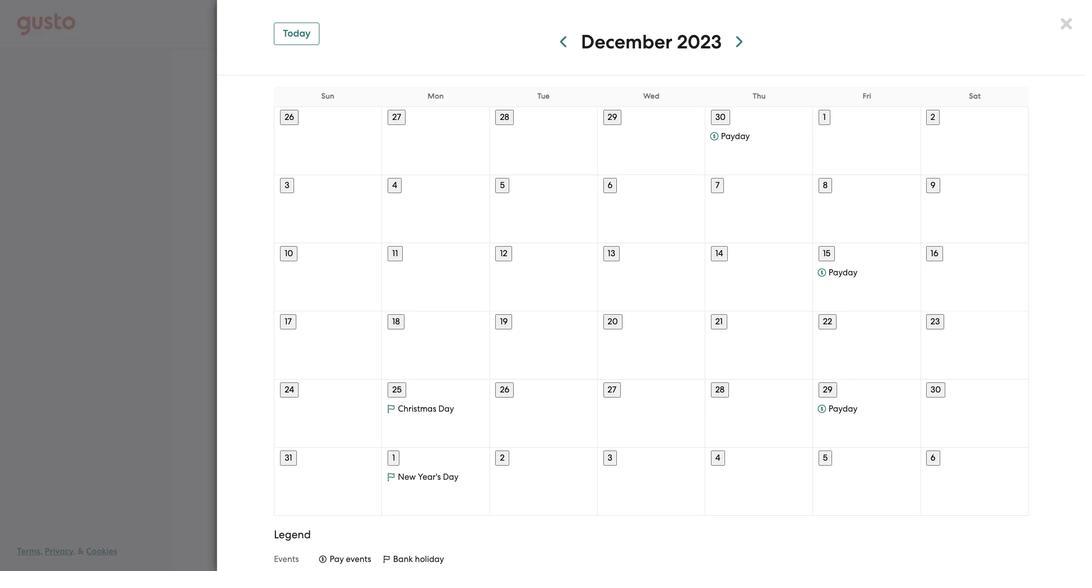 Task type: vqa. For each thing, say whether or not it's contained in the screenshot.
the on
yes



Task type: locate. For each thing, give the bounding box(es) containing it.
row group containing 26
[[274, 107, 1029, 175]]

1 vertical spatial 3 cell
[[598, 448, 705, 466]]

copy inside button
[[663, 222, 686, 234]]

4 row group from the top
[[274, 311, 1029, 379]]

4 button up days
[[711, 451, 725, 466]]

3 row group from the top
[[274, 243, 1029, 311]]

paid down they
[[829, 282, 849, 293]]

1 incentive from the left
[[255, 508, 287, 517]]

payroll up referrer
[[866, 495, 891, 504]]

29
[[608, 112, 617, 122], [823, 385, 833, 395]]

0 vertical spatial 30
[[715, 112, 726, 122]]

0 vertical spatial 3 cell
[[275, 175, 382, 193]]

1 vertical spatial $100
[[363, 495, 380, 504]]

terms
[[591, 495, 611, 504], [582, 535, 602, 544]]

of inside refer a business of 10+ employees and you both get double!
[[854, 380, 861, 388]]

. down how it works
[[813, 206, 816, 217]]

you
[[820, 331, 837, 342], [430, 522, 444, 531]]

1 vertical spatial visa
[[382, 495, 397, 504]]

1 horizontal spatial account
[[963, 508, 992, 517]]

or right msn,
[[383, 535, 391, 544]]

1 horizontal spatial them
[[909, 345, 932, 356]]

16 cell
[[921, 243, 1028, 261]]

are
[[391, 522, 402, 531]]

terms down "payrolls."
[[591, 495, 611, 504]]

2 vertical spatial 1
[[392, 453, 395, 463]]

0 horizontal spatial 4 button
[[388, 178, 402, 193]]

copy for copy and share your link
[[278, 188, 313, 205]]

on up as
[[321, 535, 330, 544]]

0 vertical spatial of
[[854, 380, 861, 388]]

20 button
[[603, 314, 622, 330]]

link inside 1 . share your link with another business owner
[[868, 206, 883, 217]]

2 horizontal spatial of
[[854, 380, 861, 388]]

first up referrer
[[851, 495, 865, 504]]

must up based
[[255, 522, 273, 531]]

0 horizontal spatial sign
[[357, 481, 372, 490]]

day left 31st,
[[443, 472, 459, 482]]

1 horizontal spatial first
[[810, 282, 826, 293]]

$500 for you, $100 for them (or double!)
[[255, 105, 610, 128]]

1 , from the left
[[40, 547, 43, 557]]

1 button up works
[[819, 110, 831, 125]]

0 vertical spatial $100
[[379, 105, 421, 128]]

run inside 2 . they sign up and run their first paid payroll
[[898, 268, 913, 279]]

,
[[40, 547, 43, 557], [73, 547, 76, 557]]

business inside 1 . share your link with another business owner
[[810, 220, 847, 231]]

Enter email address email field
[[278, 314, 718, 339]]

0 vertical spatial terms,
[[672, 522, 694, 531]]

signs
[[374, 138, 396, 149]]

4 cell
[[382, 175, 490, 193], [705, 448, 813, 466]]

highest
[[414, 431, 482, 454]]

13 cell
[[598, 243, 705, 261]]

employees up payouts,
[[770, 495, 808, 504]]

27 button for the right 27 cell
[[603, 383, 621, 398]]

28
[[500, 112, 509, 122], [715, 385, 725, 395]]

2 cell
[[921, 107, 1028, 125], [490, 448, 598, 466]]

1 vertical spatial on
[[321, 535, 330, 544]]

1 horizontal spatial incentive
[[475, 508, 507, 517]]

gift left 'cards!'
[[879, 331, 894, 342]]

both inside to qualify, your referee must sign up for gusto by january 31st, 2024 and run one or more paid payrolls. within thirty (30) calendar days of your referee's first paid invoice, you will receive a $500 visa gift card and your referee will receive a $100 visa gift card. additionally, if you qualify pursuant to these terms and your referee onboards ten (10) or more employees prior to the first payroll run and invoice paid, the incentive offered to you above will increase to $1,000 and the incentive for your referee will increase to $200. in order to be eligible for the promotion payouts, both the referrer account and the referee account must be open at the time the payouts are issued. you cannot participate in pay-per-click advertising on trademarked terms, including any derivations, variations or misspellings thereof, for search or content- based campaigns on google, msn, or yahoo. for the purposes of these terms, trademarked terms include gusto, gusto payroll, gusto hr, gusto benefits, zenpayroll, gusto coupon, gusto.com and buy gusto (all keywords apply as broad match).
[[816, 508, 833, 517]]

copy and share your link
[[278, 188, 444, 205]]

cash
[[255, 138, 277, 149]]

0 horizontal spatial gift
[[399, 495, 411, 504]]

row group
[[274, 107, 1029, 175], [274, 175, 1029, 243], [274, 243, 1029, 311], [274, 311, 1029, 379], [274, 379, 1029, 447], [274, 447, 1029, 516]]

0 horizontal spatial incentive
[[255, 508, 287, 517]]

for down ten on the right of page
[[719, 508, 729, 517]]

cookies
[[86, 547, 117, 557]]

5 cell down referral's
[[490, 175, 598, 193]]

27 down email on the right bottom of the page
[[608, 385, 617, 395]]

5 cell up invoice,
[[813, 448, 921, 466]]

per-
[[539, 522, 554, 531]]

0 vertical spatial 29 button
[[603, 110, 622, 125]]

31st,
[[461, 481, 476, 490]]

1 horizontal spatial 1 button
[[819, 110, 831, 125]]

for
[[307, 105, 332, 128], [426, 105, 451, 128], [412, 138, 425, 149], [895, 345, 907, 356], [385, 481, 395, 490], [509, 508, 518, 517], [719, 508, 729, 517], [909, 522, 919, 531]]

3 button for the topmost "3" cell
[[280, 178, 294, 193]]

up down 15 cell
[[864, 268, 875, 279]]

1 inside 1 . share your link with another business owner
[[810, 206, 813, 217]]

4 up days
[[715, 453, 720, 463]]

2x
[[768, 377, 790, 400]]

2 row group from the top
[[274, 175, 1029, 243]]

terms, down pay-
[[510, 535, 532, 544]]

terms link
[[17, 547, 40, 557]]

2 horizontal spatial in
[[538, 431, 554, 454]]

29 button right refer
[[819, 383, 837, 398]]

trademarked
[[624, 522, 671, 531], [534, 535, 581, 544]]

30 up employees. at right top
[[715, 112, 726, 122]]

to right prior
[[829, 495, 836, 504]]

1 horizontal spatial 27
[[608, 385, 617, 395]]

1 horizontal spatial you
[[820, 331, 837, 342]]

payday for 15
[[829, 268, 858, 278]]

4 for the topmost 4 button
[[392, 180, 397, 190]]

6 for 6 "button" inside the 'row'
[[931, 453, 936, 463]]

copy link
[[663, 222, 704, 234]]

0 horizontal spatial paid
[[573, 481, 589, 490]]

30 cell
[[705, 107, 813, 125], [921, 380, 1028, 398]]

order
[[650, 508, 669, 517]]

$100 up "signs"
[[379, 105, 421, 128]]

of left 10+
[[854, 380, 861, 388]]

2 account from the left
[[963, 508, 992, 517]]

8
[[823, 180, 828, 190]]

row for row group containing 24
[[275, 380, 1028, 447]]

27
[[392, 112, 401, 122], [608, 385, 617, 395]]

2 cell down sat column header
[[921, 107, 1028, 125]]

1 horizontal spatial in
[[514, 522, 520, 531]]

11 button
[[388, 246, 403, 261]]

1 button
[[819, 110, 831, 125], [388, 451, 400, 466]]

will
[[872, 481, 884, 490], [316, 495, 328, 504], [365, 508, 377, 517], [565, 508, 577, 517]]

paid
[[829, 282, 849, 293], [573, 481, 589, 490], [810, 481, 826, 490]]

18
[[392, 317, 400, 327]]

payroll
[[852, 282, 882, 293], [693, 431, 756, 454], [866, 495, 891, 504]]

share
[[346, 188, 383, 205]]

24 button
[[280, 383, 299, 398]]

row
[[274, 87, 1029, 107], [275, 107, 1028, 175], [275, 243, 1028, 311], [275, 380, 1028, 447], [275, 448, 1028, 516]]

sign up 'above'
[[357, 481, 372, 490]]

27 cell
[[382, 107, 490, 125], [598, 380, 705, 398]]

0 horizontal spatial 28
[[500, 112, 509, 122]]

pursuant
[[527, 495, 559, 504]]

1 horizontal spatial a
[[817, 380, 821, 388]]

. for 2
[[815, 268, 818, 279]]

will up click
[[565, 508, 577, 517]]

1 cell
[[813, 107, 921, 125], [382, 448, 490, 466]]

1 horizontal spatial 4 button
[[711, 451, 725, 466]]

0 horizontal spatial 26 button
[[280, 110, 299, 125]]

december
[[581, 30, 673, 54]]

28 button for 28 cell to the top
[[496, 110, 514, 125]]

1 horizontal spatial 28 cell
[[705, 380, 813, 398]]

30 button down for them
[[926, 383, 946, 398]]

× button
[[1059, 8, 1074, 37]]

yahoo.
[[392, 535, 417, 544]]

your up owner
[[846, 206, 866, 217]]

referrals image
[[858, 10, 866, 18]]

card.
[[413, 495, 431, 504]]

$100 inside to qualify, your referee must sign up for gusto by january 31st, 2024 and run one or more paid payrolls. within thirty (30) calendar days of your referee's first paid invoice, you will receive a $500 visa gift card and your referee will receive a $100 visa gift card. additionally, if you qualify pursuant to these terms and your referee onboards ten (10) or more employees prior to the first payroll run and invoice paid, the incentive offered to you above will increase to $1,000 and the incentive for your referee will increase to $200. in order to be eligible for the promotion payouts, both the referrer account and the referee account must be open at the time the payouts are issued. you cannot participate in pay-per-click advertising on trademarked terms, including any derivations, variations or misspellings thereof, for search or content- based campaigns on google, msn, or yahoo. for the purposes of these terms, trademarked terms include gusto, gusto payroll, gusto hr, gusto benefits, zenpayroll, gusto coupon, gusto.com and buy gusto (all keywords apply as broad match).
[[363, 495, 380, 504]]

$1,000 if your referral's business has 10 or more employees.
[[481, 138, 742, 150]]

3
[[285, 180, 289, 190], [810, 331, 815, 343], [608, 453, 612, 463]]

1 . share your link with another business owner
[[810, 206, 943, 231]]

1 vertical spatial payday
[[829, 268, 858, 278]]

these
[[570, 495, 590, 504], [489, 535, 508, 544]]

4 cell up the referee's
[[705, 448, 813, 466]]

row containing 24
[[275, 380, 1028, 447]]

if inside to qualify, your referee must sign up for gusto by january 31st, 2024 and run one or more paid payrolls. within thirty (30) calendar days of your referee's first paid invoice, you will receive a $500 visa gift card and your referee will receive a $100 visa gift card. additionally, if you qualify pursuant to these terms and your referee onboards ten (10) or more employees prior to the first payroll run and invoice paid, the incentive offered to you above will increase to $1,000 and the incentive for your referee will increase to $200. in order to be eligible for the promotion payouts, both the referrer account and the referee account must be open at the time the payouts are issued. you cannot participate in pay-per-click advertising on trademarked terms, including any derivations, variations or misspellings thereof, for search or content- based campaigns on google, msn, or yahoo. for the purposes of these terms, trademarked terms include gusto, gusto payroll, gusto hr, gusto benefits, zenpayroll, gusto coupon, gusto.com and buy gusto (all keywords apply as broad match).
[[479, 495, 484, 504]]

26 button up when
[[280, 110, 299, 125]]

1
[[823, 112, 826, 122], [810, 206, 813, 217], [392, 453, 395, 463]]

0 vertical spatial .
[[813, 206, 816, 217]]

both inside 3 you both get gift cards! $500
[[839, 331, 860, 342]]

30 button for the left 30 cell
[[711, 110, 730, 125]]

thu column header
[[753, 92, 766, 101]]

4 for bottommost 4 button
[[715, 453, 720, 463]]

1 horizontal spatial 5 button
[[819, 451, 832, 466]]

0 vertical spatial 26 cell
[[275, 107, 382, 125]]

in
[[641, 508, 648, 517]]

17 button
[[280, 314, 296, 330]]

25 button
[[388, 383, 406, 398]]

these up advertising
[[570, 495, 590, 504]]

0 horizontal spatial share
[[287, 250, 312, 261]]

1 vertical spatial 4 cell
[[705, 448, 813, 466]]

. inside 1 . share your link with another business owner
[[813, 206, 816, 217]]

row group containing 24
[[274, 379, 1029, 447]]

29 cell
[[598, 107, 705, 125], [813, 380, 921, 398]]

row for row group containing 26
[[275, 107, 1028, 175]]

2 button
[[926, 110, 940, 125], [496, 451, 509, 466]]

row for row group containing 31
[[275, 448, 1028, 516]]

6 cell up card at the bottom
[[921, 448, 1028, 466]]

and down to
[[255, 495, 269, 504]]

a up gusto.com
[[912, 481, 917, 490]]

copy link button
[[644, 217, 722, 239]]

google,
[[332, 535, 360, 544]]

visa up paid,
[[940, 481, 955, 490]]

3 inside 'row'
[[608, 453, 612, 463]]

30 down for them
[[931, 385, 941, 395]]

3 button up "payrolls."
[[603, 451, 617, 466]]

get inside refer a business of 10+ employees and you both get double!
[[963, 380, 975, 388]]

2 horizontal spatial 2
[[931, 112, 935, 122]]

them inside 2x list
[[909, 345, 932, 356]]

in
[[280, 138, 288, 149], [538, 431, 554, 454], [514, 522, 520, 531]]

module__icon___go7vc image left bank
[[382, 555, 390, 563]]

both inside refer a business of 10+ employees and you both get double!
[[945, 380, 961, 388]]

28 cell
[[490, 107, 598, 125], [705, 380, 813, 398]]

29 button up $1,000 if your referral's business has 10 or more employees.
[[603, 110, 622, 125]]

26 cell down sun on the top left of the page
[[275, 107, 382, 125]]

run up thereof, on the bottom of page
[[893, 495, 905, 504]]

you inside refer a business of 10+ employees and you both get double!
[[931, 380, 943, 388]]

row group containing 3
[[274, 175, 1029, 243]]

account menu element
[[868, 0, 1068, 48]]

1 horizontal spatial time
[[329, 522, 345, 531]]

2 horizontal spatial paid
[[829, 282, 849, 293]]

. left they
[[815, 268, 818, 279]]

0 horizontal spatial 1
[[392, 453, 395, 463]]

business
[[585, 138, 622, 150], [810, 220, 847, 231], [823, 380, 852, 388], [614, 431, 689, 454]]

1 vertical spatial 4
[[715, 453, 720, 463]]

1 vertical spatial 3 button
[[603, 451, 617, 466]]

10 cell
[[275, 243, 382, 261]]

0 vertical spatial 27
[[392, 112, 401, 122]]

0 vertical spatial a
[[817, 380, 821, 388]]

3 cell up thirty
[[598, 448, 705, 466]]

0 horizontal spatial must
[[255, 522, 273, 531]]

0 horizontal spatial more
[[553, 481, 571, 490]]

4 right share on the left top
[[392, 180, 397, 190]]

1 vertical spatial 27 button
[[603, 383, 621, 398]]

facebook
[[367, 250, 405, 260]]

for inside 2x list
[[895, 345, 907, 356]]

1 horizontal spatial 6 button
[[926, 451, 940, 466]]

10
[[642, 138, 652, 150], [285, 248, 293, 259]]

1 horizontal spatial ,
[[73, 547, 76, 557]]

3 cell
[[275, 175, 382, 193], [598, 448, 705, 466]]

7 cell
[[705, 175, 813, 193]]

1 vertical spatial 10
[[285, 248, 293, 259]]

0 horizontal spatial 29 cell
[[598, 107, 705, 125]]

january
[[430, 481, 460, 490]]

5 row group from the top
[[274, 379, 1029, 447]]

10 inside button
[[285, 248, 293, 259]]

. inside 2 . they sign up and run their first paid payroll
[[815, 268, 818, 279]]

2 increase from the left
[[579, 508, 608, 517]]

15 cell
[[813, 243, 921, 261]]

cash in when your referral signs up for gusto.
[[255, 138, 456, 149]]

29 button for the right 29 cell
[[819, 383, 837, 398]]

0 vertical spatial first
[[810, 282, 826, 293]]

module__icon___go7vc image down double!
[[818, 405, 827, 414]]

sign right they
[[843, 268, 861, 279]]

paid left "payrolls."
[[573, 481, 589, 490]]

how
[[762, 164, 793, 182]]

29 for 29 button related to the right 29 cell
[[823, 385, 833, 395]]

up inside to qualify, your referee must sign up for gusto by january 31st, 2024 and run one or more paid payrolls. within thirty (30) calendar days of your referee's first paid invoice, you will receive a $500 visa gift card and your referee will receive a $100 visa gift card. additionally, if you qualify pursuant to these terms and your referee onboards ten (10) or more employees prior to the first payroll run and invoice paid, the incentive offered to you above will increase to $1,000 and the incentive for your referee will increase to $200. in order to be eligible for the promotion payouts, both the referrer account and the referee account must be open at the time the payouts are issued. you cannot participate in pay-per-click advertising on trademarked terms, including any derivations, variations or misspellings thereof, for search or content- based campaigns on google, msn, or yahoo. for the purposes of these terms, trademarked terms include gusto, gusto payroll, gusto hr, gusto benefits, zenpayroll, gusto coupon, gusto.com and buy gusto (all keywords apply as broad match).
[[373, 481, 383, 490]]

row containing 26
[[275, 107, 1028, 175]]

get
[[862, 331, 877, 342], [963, 380, 975, 388]]

9
[[931, 180, 936, 190]]

fri
[[863, 92, 872, 101]]

visa up are
[[382, 495, 397, 504]]

0 vertical spatial if
[[513, 138, 519, 150]]

open
[[286, 522, 304, 531]]

1 horizontal spatial visa
[[940, 481, 955, 490]]

21
[[715, 317, 723, 327]]

tue column header
[[537, 92, 550, 101]]

0 horizontal spatial 27 cell
[[382, 107, 490, 125]]

preview
[[551, 352, 586, 364]]

30 for 30 button corresponding to the bottommost 30 cell
[[931, 385, 941, 395]]

business up thirty
[[614, 431, 689, 454]]

or right has
[[655, 138, 664, 150]]

1 for bottommost 1 cell
[[392, 453, 395, 463]]

offer
[[316, 85, 332, 93]]

12 button
[[496, 246, 512, 261]]

18 cell
[[382, 312, 490, 330]]

0 horizontal spatial 5 cell
[[490, 175, 598, 193]]

1 horizontal spatial 26
[[500, 385, 510, 395]]

29 cell down wed column header
[[598, 107, 705, 125]]

3 cell down when
[[275, 175, 382, 193]]

email
[[589, 352, 614, 364]]

2 vertical spatial payday
[[829, 404, 858, 414]]

your right qualify,
[[293, 481, 309, 490]]

copy down when
[[278, 188, 313, 205]]

will up referrer
[[872, 481, 884, 490]]

up for $500
[[398, 138, 410, 149]]

1 vertical spatial terms
[[582, 535, 602, 544]]

1 horizontal spatial 4 cell
[[705, 448, 813, 466]]

14 cell
[[705, 243, 813, 261]]

employees inside refer a business of 10+ employees and you both get double!
[[877, 380, 913, 388]]

1 vertical spatial up
[[864, 268, 875, 279]]

1 vertical spatial both
[[945, 380, 961, 388]]

payday down refer a business of 10+ employees and you both get double!
[[829, 404, 858, 414]]

28 button
[[496, 110, 514, 125], [711, 383, 729, 398]]

1 horizontal spatial 6 cell
[[921, 448, 1028, 466]]

payday
[[721, 131, 750, 141], [829, 268, 858, 278], [829, 404, 858, 414]]

2 vertical spatial payroll
[[866, 495, 891, 504]]

of right days
[[737, 481, 744, 490]]

row containing 10
[[275, 243, 1028, 311]]

if
[[513, 138, 519, 150], [479, 495, 484, 504]]

13
[[608, 248, 615, 259]]

28 button for 28 cell to the bottom
[[711, 383, 729, 398]]

must up 'above'
[[338, 481, 355, 490]]

first down they
[[810, 282, 826, 293]]

4 button right share on the left top
[[388, 178, 402, 193]]

in right cash
[[280, 138, 288, 149]]

coupon,
[[865, 535, 895, 544]]

2 horizontal spatial a
[[912, 481, 917, 490]]

24
[[285, 385, 294, 395]]

module__icon___go7vc image
[[710, 132, 719, 141], [818, 268, 827, 277], [387, 405, 396, 414], [818, 405, 827, 414], [387, 473, 396, 482], [319, 555, 327, 563], [382, 555, 390, 563]]

row group containing 17
[[274, 311, 1029, 379]]

6 button down $1,000 if your referral's business has 10 or more employees.
[[603, 178, 617, 193]]

0 vertical spatial 10
[[642, 138, 652, 150]]

their
[[915, 268, 936, 279]]

0 horizontal spatial 3 button
[[280, 178, 294, 193]]

6 button
[[603, 178, 617, 193], [926, 451, 940, 466]]

preview email
[[551, 352, 614, 364]]

6 button up invoice
[[926, 451, 940, 466]]

4 inside 'row'
[[715, 453, 720, 463]]

run
[[898, 268, 913, 279], [514, 481, 526, 490], [893, 495, 905, 504]]

31 cell
[[275, 448, 382, 466]]

and up thereof, on the bottom of page
[[907, 508, 921, 517]]

1 horizontal spatial these
[[570, 495, 590, 504]]

6 row group from the top
[[274, 447, 1029, 516]]

1 vertical spatial 2
[[810, 268, 815, 280]]

sat column header
[[969, 92, 981, 101]]

link inside copy link button
[[688, 222, 704, 234]]

30 button up employees. at right top
[[711, 110, 730, 125]]

30 for 30 button associated with the left 30 cell
[[715, 112, 726, 122]]

limited
[[271, 85, 296, 93]]

payroll up days
[[693, 431, 756, 454]]

the right 10 button
[[315, 250, 329, 261]]

4
[[392, 180, 397, 190], [715, 453, 720, 463]]

you inside to qualify, your referee must sign up for gusto by january 31st, 2024 and run one or more paid payrolls. within thirty (30) calendar days of your referee's first paid invoice, you will receive a $500 visa gift card and your referee will receive a $100 visa gift card. additionally, if you qualify pursuant to these terms and your referee onboards ten (10) or more employees prior to the first payroll run and invoice paid, the incentive offered to you above will increase to $1,000 and the incentive for your referee will increase to $200. in order to be eligible for the promotion payouts, both the referrer account and the referee account must be open at the time the payouts are issued. you cannot participate in pay-per-click advertising on trademarked terms, including any derivations, variations or misspellings thereof, for search or content- based campaigns on google, msn, or yahoo. for the purposes of these terms, trademarked terms include gusto, gusto payroll, gusto hr, gusto benefits, zenpayroll, gusto coupon, gusto.com and buy gusto (all keywords apply as broad match).
[[430, 522, 444, 531]]

5 cell
[[490, 175, 598, 193], [813, 448, 921, 466]]

issued.
[[404, 522, 428, 531]]

1 horizontal spatial 27 button
[[603, 383, 621, 398]]

1 vertical spatial be
[[274, 522, 284, 531]]

1 horizontal spatial 2 cell
[[921, 107, 1028, 125]]

1 vertical spatial trademarked
[[534, 535, 581, 544]]

0 vertical spatial 6 button
[[603, 178, 617, 193]]

30 button for the bottommost 30 cell
[[926, 383, 946, 398]]

$1,000 down (or
[[481, 138, 511, 150]]

fri column header
[[863, 92, 872, 101]]

row containing 31
[[275, 448, 1028, 516]]

6 button inside 'row'
[[926, 451, 940, 466]]

2 cell up one
[[490, 448, 598, 466]]

2 horizontal spatial more
[[749, 495, 768, 504]]

to right pursuant
[[561, 495, 568, 504]]

employees right 10+
[[877, 380, 913, 388]]

27 button down email on the right bottom of the page
[[603, 383, 621, 398]]

17 cell
[[275, 312, 382, 330]]

$100 up payouts
[[363, 495, 380, 504]]

(30)
[[669, 481, 683, 490]]

29 right refer
[[823, 385, 833, 395]]

1 vertical spatial 5 button
[[819, 451, 832, 466]]

0 vertical spatial more
[[666, 138, 689, 150]]

0 horizontal spatial these
[[489, 535, 508, 544]]

1 vertical spatial 29 cell
[[813, 380, 921, 398]]

2
[[931, 112, 935, 122], [810, 268, 815, 280], [500, 453, 505, 463]]

0 vertical spatial run
[[898, 268, 913, 279]]

6 cell
[[598, 175, 705, 193], [921, 448, 1028, 466]]

1 vertical spatial terms,
[[510, 535, 532, 544]]

referee
[[311, 481, 336, 490], [289, 495, 314, 504], [649, 495, 674, 504], [538, 508, 563, 517], [936, 508, 961, 517]]

0 horizontal spatial 1 cell
[[382, 448, 490, 466]]

20
[[608, 317, 618, 327]]

0 horizontal spatial up
[[373, 481, 383, 490]]

1 vertical spatial 3
[[810, 331, 815, 343]]

6 inside 'row'
[[931, 453, 936, 463]]

1 horizontal spatial gift
[[879, 331, 894, 342]]

None field
[[278, 217, 637, 242]]

sign inside to qualify, your referee must sign up for gusto by january 31st, 2024 and run one or more paid payrolls. within thirty (30) calendar days of your referee's first paid invoice, you will receive a $500 visa gift card and your referee will receive a $100 visa gift card. additionally, if you qualify pursuant to these terms and your referee onboards ten (10) or more employees prior to the first payroll run and invoice paid, the incentive offered to you above will increase to $1,000 and the incentive for your referee will increase to $200. in order to be eligible for the promotion payouts, both the referrer account and the referee account must be open at the time the payouts are issued. you cannot participate in pay-per-click advertising on trademarked terms, including any derivations, variations or misspellings thereof, for search or content- based campaigns on google, msn, or yahoo. for the purposes of these terms, trademarked terms include gusto, gusto payroll, gusto hr, gusto benefits, zenpayroll, gusto coupon, gusto.com and buy gusto (all keywords apply as broad match).
[[357, 481, 372, 490]]

23 button
[[926, 314, 945, 330]]

and down "additionally,"
[[445, 508, 459, 517]]

a
[[817, 380, 821, 388], [912, 481, 917, 490], [357, 495, 362, 504]]

1 row group from the top
[[274, 107, 1029, 175]]

27 button up "signs"
[[388, 110, 406, 125]]

for down 'cards!'
[[895, 345, 907, 356]]

1 vertical spatial 5
[[823, 453, 828, 463]]

5 button
[[496, 178, 509, 193], [819, 451, 832, 466]]

6 up invoice
[[931, 453, 936, 463]]

0 horizontal spatial 28 cell
[[490, 107, 598, 125]]

26 cell
[[275, 107, 382, 125], [490, 380, 598, 398]]

$500
[[255, 105, 302, 128], [810, 345, 833, 356], [919, 481, 938, 490]]



Task type: describe. For each thing, give the bounding box(es) containing it.
0 vertical spatial on
[[613, 522, 622, 531]]

1 vertical spatial 26 cell
[[490, 380, 598, 398]]

refer a business of 10+ employees and you both get double!
[[797, 380, 975, 397]]

0 horizontal spatial terms,
[[510, 535, 532, 544]]

derivations,
[[746, 522, 787, 531]]

29 button for topmost 29 cell
[[603, 110, 622, 125]]

and left buy
[[937, 535, 951, 544]]

or up zenpayroll,
[[826, 522, 834, 531]]

0 horizontal spatial 2 cell
[[490, 448, 598, 466]]

your down (or
[[521, 138, 541, 150]]

referee up offered
[[289, 495, 314, 504]]

payroll inside to qualify, your referee must sign up for gusto by january 31st, 2024 and run one or more paid payrolls. within thirty (30) calendar days of your referee's first paid invoice, you will receive a $500 visa gift card and your referee will receive a $100 visa gift card. additionally, if you qualify pursuant to these terms and your referee onboards ten (10) or more employees prior to the first payroll run and invoice paid, the incentive offered to you above will increase to $1,000 and the incentive for your referee will increase to $200. in order to be eligible for the promotion payouts, both the referrer account and the referee account must be open at the time the payouts are issued. you cannot participate in pay-per-click advertising on trademarked terms, including any derivations, variations or misspellings thereof, for search or content- based campaigns on google, msn, or yahoo. for the purposes of these terms, trademarked terms include gusto, gusto payroll, gusto hr, gusto benefits, zenpayroll, gusto coupon, gusto.com and buy gusto (all keywords apply as broad match).
[[866, 495, 891, 504]]

small-
[[559, 431, 614, 454]]

click
[[554, 522, 569, 531]]

10 button
[[280, 246, 298, 261]]

$200.
[[619, 508, 639, 517]]

thu
[[753, 92, 766, 101]]

the left referrer
[[835, 508, 846, 517]]

the right for
[[432, 535, 444, 544]]

1 horizontal spatial 29 cell
[[813, 380, 921, 398]]

to down and
[[610, 508, 617, 517]]

your left the referee's
[[746, 481, 762, 490]]

12
[[500, 248, 508, 259]]

12 cell
[[490, 243, 598, 261]]

2 vertical spatial 2
[[500, 453, 505, 463]]

privacy link
[[45, 547, 73, 557]]

2023
[[677, 30, 722, 54]]

17
[[285, 317, 292, 327]]

for up gusto.com
[[909, 522, 919, 531]]

will up payouts
[[365, 508, 377, 517]]

and left share on the left top
[[316, 188, 343, 205]]

gusto.com
[[897, 535, 935, 544]]

up inside 2 . they sign up and run their first paid payroll
[[864, 268, 875, 279]]

christmas
[[398, 404, 436, 414]]

1 horizontal spatial paid
[[810, 481, 826, 490]]

0 horizontal spatial 30 cell
[[705, 107, 813, 125]]

referrer
[[848, 508, 874, 517]]

campaigns
[[279, 535, 319, 544]]

1 horizontal spatial 26 button
[[496, 383, 514, 398]]

score
[[487, 431, 533, 454]]

18 button
[[388, 314, 404, 330]]

2 button for 2 cell to the top
[[926, 110, 940, 125]]

0 vertical spatial 6 cell
[[598, 175, 705, 193]]

21 cell
[[705, 312, 813, 330]]

payroll inside 2 . they sign up and run their first paid payroll
[[852, 282, 882, 293]]

the down invoice,
[[838, 495, 849, 504]]

to up issued.
[[410, 508, 418, 517]]

new year's day
[[398, 472, 459, 482]]

1 horizontal spatial trademarked
[[624, 522, 671, 531]]

payouts
[[360, 522, 389, 531]]

payday for 1
[[721, 131, 750, 141]]

1 horizontal spatial 28
[[715, 385, 725, 395]]

year's
[[418, 472, 441, 482]]

2 vertical spatial a
[[357, 495, 362, 504]]

5 button for 5 cell to the bottom
[[819, 451, 832, 466]]

9 cell
[[921, 175, 1028, 193]]

terms
[[17, 547, 40, 557]]

broad
[[336, 549, 357, 558]]

and inside refer a business of 10+ employees and you both get double!
[[915, 380, 929, 388]]

0 vertical spatial must
[[338, 481, 355, 490]]

the up search
[[923, 508, 934, 517]]

26 for the topmost 26 button
[[285, 112, 294, 122]]

gusto down derivations,
[[745, 535, 766, 544]]

1 increase from the left
[[379, 508, 408, 517]]

1 horizontal spatial 1 cell
[[813, 107, 921, 125]]

1 horizontal spatial 27 cell
[[598, 380, 705, 398]]

1 vertical spatial 5 cell
[[813, 448, 921, 466]]

the up cannot
[[461, 508, 473, 517]]

8 button
[[819, 178, 832, 193]]

3 button for rightmost "3" cell
[[603, 451, 617, 466]]

referee down 31 cell
[[311, 481, 336, 490]]

misspellings
[[836, 522, 878, 531]]

1 vertical spatial receive
[[330, 495, 355, 504]]

gusto navigation element
[[0, 48, 168, 94]]

the down card at the bottom
[[970, 495, 981, 504]]

keywords
[[268, 549, 301, 558]]

0 horizontal spatial on
[[321, 535, 330, 544]]

1 vertical spatial run
[[514, 481, 526, 490]]

sat
[[969, 92, 981, 101]]

11
[[392, 248, 398, 259]]

23 cell
[[921, 312, 1028, 330]]

2 inside 2 . they sign up and run their first paid payroll
[[810, 268, 815, 280]]

14 button
[[711, 246, 728, 261]]

first inside 2 . they sign up and run their first paid payroll
[[810, 282, 826, 293]]

wed column header
[[643, 92, 660, 101]]

or right (10)
[[740, 495, 748, 504]]

6 for topmost 6 "button"
[[608, 180, 613, 190]]

gusto,
[[632, 535, 655, 544]]

2 vertical spatial more
[[749, 495, 768, 504]]

pay events
[[330, 554, 371, 565]]

and left invoice
[[907, 495, 921, 504]]

sun column header
[[321, 92, 334, 101]]

sign inside 2 . they sign up and run their first paid payroll
[[843, 268, 861, 279]]

22 cell
[[813, 312, 921, 330]]

your down qualify,
[[271, 495, 287, 504]]

1 horizontal spatial 10
[[642, 138, 652, 150]]

your up pay-
[[520, 508, 536, 517]]

1 vertical spatial a
[[912, 481, 917, 490]]

2 vertical spatial run
[[893, 495, 905, 504]]

hr,
[[731, 535, 743, 544]]

it
[[796, 164, 805, 182]]

0 vertical spatial these
[[570, 495, 590, 504]]

1 horizontal spatial 3 cell
[[598, 448, 705, 466]]

26 for 26 button to the right
[[500, 385, 510, 395]]

gusto down content-
[[968, 535, 989, 544]]

0 vertical spatial time
[[298, 85, 314, 93]]

$1,000 inside to qualify, your referee must sign up for gusto by january 31st, 2024 and run one or more paid payrolls. within thirty (30) calendar days of your referee's first paid invoice, you will receive a $500 visa gift card and your referee will receive a $100 visa gift card. additionally, if you qualify pursuant to these terms and your referee onboards ten (10) or more employees prior to the first payroll run and invoice paid, the incentive offered to you above will increase to $1,000 and the incentive for your referee will increase to $200. in order to be eligible for the promotion payouts, both the referrer account and the referee account must be open at the time the payouts are issued. you cannot participate in pay-per-click advertising on trademarked terms, including any derivations, variations or misspellings thereof, for search or content- based campaigns on google, msn, or yahoo. for the purposes of these terms, trademarked terms include gusto, gusto payroll, gusto hr, gusto benefits, zenpayroll, gusto coupon, gusto.com and buy gusto (all keywords apply as broad match).
[[420, 508, 443, 517]]

eligible
[[691, 508, 717, 517]]

share inside 1 . share your link with another business owner
[[818, 206, 844, 217]]

0 vertical spatial 2 cell
[[921, 107, 1028, 125]]

27 button for the leftmost 27 cell
[[388, 110, 406, 125]]

1 button for the right 1 cell
[[819, 110, 831, 125]]

99%
[[255, 431, 293, 454]]

for left gusto.
[[412, 138, 425, 149]]

0 vertical spatial $1,000
[[481, 138, 511, 150]]

0 vertical spatial terms
[[591, 495, 611, 504]]

0 horizontal spatial in
[[280, 138, 288, 149]]

home image
[[17, 13, 76, 35]]

0 horizontal spatial first
[[795, 481, 808, 490]]

the down 'above'
[[346, 522, 358, 531]]

0 horizontal spatial 26 cell
[[275, 107, 382, 125]]

1 vertical spatial payroll
[[693, 431, 756, 454]]

your right share on the left top
[[387, 188, 417, 205]]

29 for topmost 29 cell 29 button
[[608, 112, 617, 122]]

0 vertical spatial visa
[[940, 481, 955, 490]]

another
[[907, 206, 943, 217]]

christmas day
[[398, 404, 454, 414]]

referral's
[[543, 138, 582, 150]]

your right when
[[317, 138, 337, 149]]

14
[[715, 248, 723, 259]]

and inside 2 . they sign up and run their first paid payroll
[[878, 268, 896, 279]]

benefits,
[[768, 535, 799, 544]]

module__icon___go7vc image down 25 button
[[387, 405, 396, 414]]

22
[[823, 317, 832, 327]]

gusto down misspellings
[[842, 535, 863, 544]]

0 vertical spatial 28 cell
[[490, 107, 598, 125]]

1 vertical spatial of
[[737, 481, 744, 490]]

3 for rightmost "3" cell
[[608, 453, 612, 463]]

terms , privacy , & cookies
[[17, 547, 117, 557]]

invoice
[[923, 495, 948, 504]]

row group containing 10
[[274, 243, 1029, 311]]

. for 1
[[813, 206, 816, 217]]

business left has
[[585, 138, 622, 150]]

you,
[[336, 105, 374, 128]]

tue
[[537, 92, 550, 101]]

1 vertical spatial these
[[489, 535, 508, 544]]

owner
[[850, 220, 877, 231]]

onboards
[[676, 495, 710, 504]]

up for 99% satisfaction. highest score in small-business payroll software.
[[373, 481, 383, 490]]

0 horizontal spatial 5
[[500, 180, 505, 190]]

16
[[931, 248, 939, 259]]

with
[[886, 206, 905, 217]]

15
[[823, 248, 831, 259]]

0 vertical spatial be
[[680, 508, 689, 517]]

for down sun on the top left of the page
[[307, 105, 332, 128]]

you down 2024
[[486, 495, 499, 504]]

24 cell
[[275, 380, 382, 398]]

0 horizontal spatial them
[[456, 105, 502, 128]]

calendar
[[685, 481, 716, 490]]

preview email button
[[551, 347, 614, 370]]

mon column header
[[428, 92, 444, 101]]

2 , from the left
[[73, 547, 76, 557]]

2024
[[478, 481, 496, 490]]

× document
[[217, 0, 1085, 571]]

0 horizontal spatial 4 cell
[[382, 175, 490, 193]]

will down 31 cell
[[316, 495, 328, 504]]

and up qualify on the bottom of page
[[498, 481, 512, 490]]

holiday
[[415, 554, 444, 565]]

gusto right gusto,
[[657, 535, 678, 544]]

payrolls.
[[591, 481, 621, 490]]

mon
[[428, 92, 444, 101]]

2 button for left 2 cell
[[496, 451, 509, 466]]

a inside refer a business of 10+ employees and you both get double!
[[817, 380, 821, 388]]

days
[[718, 481, 735, 490]]

1 account from the left
[[876, 508, 905, 517]]

1 horizontal spatial receive
[[885, 481, 911, 490]]

1 vertical spatial gift
[[956, 481, 969, 490]]

cannot
[[445, 522, 470, 531]]

1 vertical spatial 30 cell
[[921, 380, 1028, 398]]

1 vertical spatial 4 button
[[711, 451, 725, 466]]

apply
[[303, 549, 324, 558]]

get inside 3 you both get gift cards! $500
[[862, 331, 877, 342]]

5 button for the left 5 cell
[[496, 178, 509, 193]]

promotion
[[744, 508, 781, 517]]

module__icon___go7vc image left new
[[387, 473, 396, 482]]

1 horizontal spatial more
[[666, 138, 689, 150]]

3 you both get gift cards! $500
[[810, 331, 923, 356]]

for them
[[892, 345, 932, 356]]

time inside to qualify, your referee must sign up for gusto by january 31st, 2024 and run one or more paid payrolls. within thirty (30) calendar days of your referee's first paid invoice, you will receive a $500 visa gift card and your referee will receive a $100 visa gift card. additionally, if you qualify pursuant to these terms and your referee onboards ten (10) or more employees prior to the first payroll run and invoice paid, the incentive offered to you above will increase to $1,000 and the incentive for your referee will increase to $200. in order to be eligible for the promotion payouts, both the referrer account and the referee account must be open at the time the payouts are issued. you cannot participate in pay-per-click advertising on trademarked terms, including any derivations, variations or misspellings thereof, for search or content- based campaigns on google, msn, or yahoo. for the purposes of these terms, trademarked terms include gusto, gusto payroll, gusto hr, gusto benefits, zenpayroll, gusto coupon, gusto.com and buy gusto (all keywords apply as broad match).
[[329, 522, 345, 531]]

for down mon column header
[[426, 105, 451, 128]]

20 cell
[[598, 312, 705, 330]]

2x list
[[762, 187, 999, 403]]

11 cell
[[382, 243, 490, 261]]

to right order
[[671, 508, 678, 517]]

(or
[[506, 105, 531, 128]]

to right offered
[[317, 508, 324, 517]]

by
[[420, 481, 428, 490]]

1 vertical spatial 28 cell
[[705, 380, 813, 398]]

and
[[613, 495, 630, 504]]

2 incentive from the left
[[475, 508, 507, 517]]

business inside refer a business of 10+ employees and you both get double!
[[823, 380, 852, 388]]

0 vertical spatial 29 cell
[[598, 107, 705, 125]]

referee up per-
[[538, 508, 563, 517]]

19 cell
[[490, 312, 598, 330]]

referee up order
[[649, 495, 674, 504]]

for left new
[[385, 481, 395, 490]]

1 vertical spatial 1 cell
[[382, 448, 490, 466]]

13 button
[[603, 246, 620, 261]]

6 cell inside 'row'
[[921, 448, 1028, 466]]

1 vertical spatial 27
[[608, 385, 617, 395]]

employees.
[[692, 138, 742, 150]]

cookies button
[[86, 545, 117, 558]]

0 horizontal spatial 27
[[392, 112, 401, 122]]

thirty
[[648, 481, 667, 490]]

row for row group containing 10
[[275, 243, 1028, 311]]

3 inside 3 you both get gift cards! $500
[[810, 331, 815, 343]]

23
[[931, 317, 940, 327]]

0 vertical spatial $500
[[255, 105, 302, 128]]

1 button for bottommost 1 cell
[[388, 451, 400, 466]]

gift inside 3 you both get gift cards! $500
[[879, 331, 894, 342]]

0 vertical spatial day
[[439, 404, 454, 414]]

0 vertical spatial 4 button
[[388, 178, 402, 193]]

copy for copy link
[[663, 222, 686, 234]]

bank holiday
[[393, 554, 444, 565]]

for down qualify on the bottom of page
[[509, 508, 518, 517]]

module__icon___go7vc image up 7
[[710, 132, 719, 141]]

8 cell
[[813, 175, 921, 193]]

0 vertical spatial 2
[[931, 112, 935, 122]]

you right invoice,
[[857, 481, 870, 490]]

in inside to qualify, your referee must sign up for gusto by january 31st, 2024 and run one or more paid payrolls. within thirty (30) calendar days of your referee's first paid invoice, you will receive a $500 visa gift card and your referee will receive a $100 visa gift card. additionally, if you qualify pursuant to these terms and your referee onboards ten (10) or more employees prior to the first payroll run and invoice paid, the incentive offered to you above will increase to $1,000 and the incentive for your referee will increase to $200. in order to be eligible for the promotion payouts, both the referrer account and the referee account must be open at the time the payouts are issued. you cannot participate in pay-per-click advertising on trademarked terms, including any derivations, variations or misspellings thereof, for search or content- based campaigns on google, msn, or yahoo. for the purposes of these terms, trademarked terms include gusto, gusto payroll, gusto hr, gusto benefits, zenpayroll, gusto coupon, gusto.com and buy gusto (all keywords apply as broad match).
[[514, 522, 520, 531]]

or up buy
[[946, 522, 954, 531]]

row group containing 31
[[274, 447, 1029, 516]]

double!
[[797, 389, 823, 397]]

referral
[[339, 138, 371, 149]]

15 button
[[819, 246, 835, 261]]

or right one
[[543, 481, 551, 490]]

you inside 3 you both get gift cards! $500
[[820, 331, 837, 342]]

0 horizontal spatial of
[[480, 535, 487, 544]]

the up any
[[731, 508, 742, 517]]

$500 inside to qualify, your referee must sign up for gusto by january 31st, 2024 and run one or more paid payrolls. within thirty (30) calendar days of your referee's first paid invoice, you will receive a $500 visa gift card and your referee will receive a $100 visa gift card. additionally, if you qualify pursuant to these terms and your referee onboards ten (10) or more employees prior to the first payroll run and invoice paid, the incentive offered to you above will increase to $1,000 and the incentive for your referee will increase to $200. in order to be eligible for the promotion payouts, both the referrer account and the referee account must be open at the time the payouts are issued. you cannot participate in pay-per-click advertising on trademarked terms, including any derivations, variations or misspellings thereof, for search or content- based campaigns on google, msn, or yahoo. for the purposes of these terms, trademarked terms include gusto, gusto payroll, gusto hr, gusto benefits, zenpayroll, gusto coupon, gusto.com and buy gusto (all keywords apply as broad match).
[[919, 481, 938, 490]]

you left 'above'
[[326, 508, 339, 517]]

paid inside 2 . they sign up and run their first paid payroll
[[829, 282, 849, 293]]

2 horizontal spatial first
[[851, 495, 865, 504]]

0 vertical spatial 26 button
[[280, 110, 299, 125]]

&
[[78, 547, 84, 557]]

1 horizontal spatial if
[[513, 138, 519, 150]]

row containing sun
[[274, 87, 1029, 107]]

the right at
[[315, 522, 327, 531]]

module__icon___go7vc image left pay
[[319, 555, 327, 563]]

referee down paid,
[[936, 508, 961, 517]]

your inside 1 . share your link with another business owner
[[846, 206, 866, 217]]

employees inside to qualify, your referee must sign up for gusto by january 31st, 2024 and run one or more paid payrolls. within thirty (30) calendar days of your referee's first paid invoice, you will receive a $500 visa gift card and your referee will receive a $100 visa gift card. additionally, if you qualify pursuant to these terms and your referee onboards ten (10) or more employees prior to the first payroll run and invoice paid, the incentive offered to you above will increase to $1,000 and the incentive for your referee will increase to $200. in order to be eligible for the promotion payouts, both the referrer account and the referee account must be open at the time the payouts are issued. you cannot participate in pay-per-click advertising on trademarked terms, including any derivations, variations or misspellings thereof, for search or content- based campaigns on google, msn, or yahoo. for the purposes of these terms, trademarked terms include gusto, gusto payroll, gusto hr, gusto benefits, zenpayroll, gusto coupon, gusto.com and buy gusto (all keywords apply as broad match).
[[770, 495, 808, 504]]

9 button
[[926, 178, 940, 193]]

0 vertical spatial 28
[[500, 112, 509, 122]]

buy
[[953, 535, 966, 544]]

99% satisfaction. highest score in small-business payroll software.
[[255, 431, 850, 454]]

1 vertical spatial must
[[255, 522, 273, 531]]

at
[[306, 522, 313, 531]]

1 vertical spatial day
[[443, 472, 459, 482]]

$500 inside 3 you both get gift cards! $500
[[810, 345, 833, 356]]

gusto left by in the bottom left of the page
[[396, 481, 418, 490]]

1 vertical spatial more
[[553, 481, 571, 490]]

pay
[[330, 554, 344, 565]]

25 cell
[[382, 380, 490, 398]]

month view table
[[274, 87, 1029, 527]]

1 for the right 1 cell
[[823, 112, 826, 122]]

today button
[[274, 23, 320, 45]]

3 for the topmost "3" cell
[[285, 180, 289, 190]]

1 horizontal spatial terms,
[[672, 522, 694, 531]]

gusto down including
[[708, 535, 729, 544]]

module__icon___go7vc image down 15 button
[[818, 268, 827, 277]]

31
[[285, 453, 292, 463]]

your down within
[[632, 495, 647, 504]]



